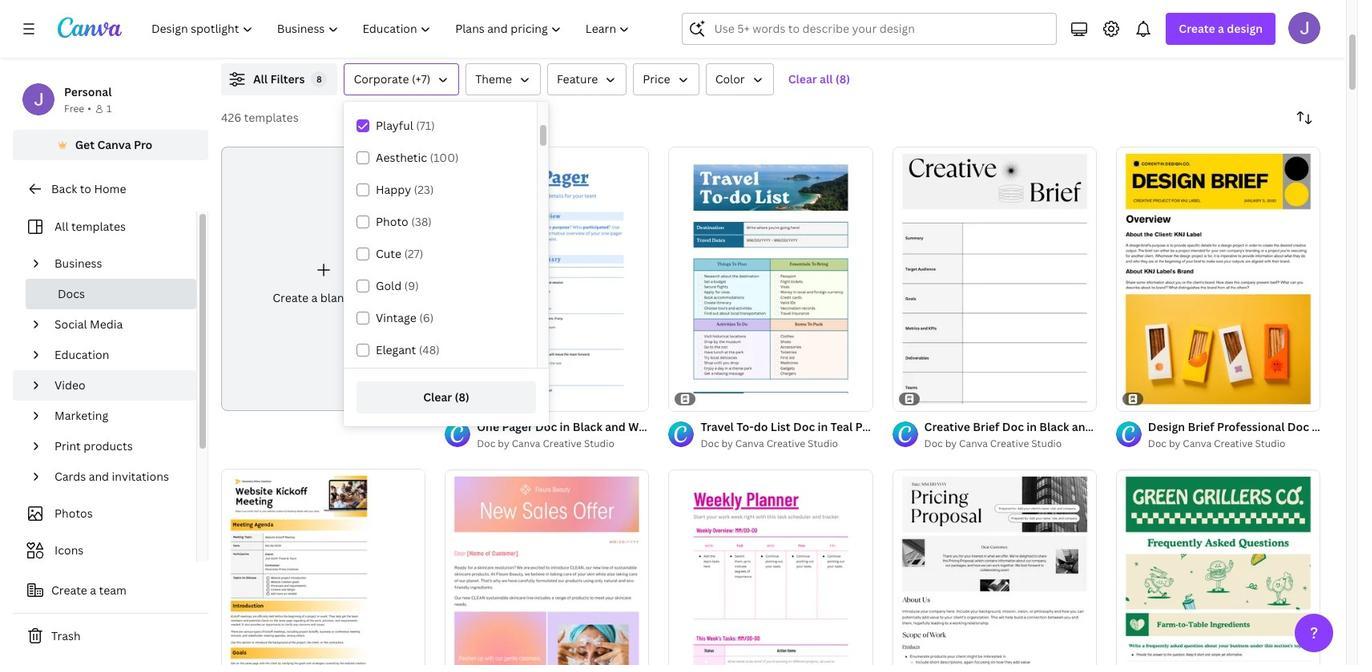 Task type: vqa. For each thing, say whether or not it's contained in the screenshot.
the top Generate realistic images and art using AI
no



Task type: describe. For each thing, give the bounding box(es) containing it.
doc by canva creative studio for doc by canva creative studio link corresponding to business letter professional doc in salmon light blue gradients style image
[[477, 437, 614, 450]]

to
[[80, 181, 91, 196]]

(23)
[[414, 182, 434, 197]]

aesthetic
[[376, 150, 427, 165]]

jacob simon image
[[1288, 12, 1320, 44]]

Sort by button
[[1288, 102, 1320, 134]]

doc by canva creative studio link for pricing proposal professional doc in white black grey sleek monochrome style image
[[924, 436, 1097, 452]]

in
[[1027, 419, 1037, 434]]

get canva pro
[[75, 137, 153, 152]]

create a blank doc link
[[221, 147, 426, 411]]

corporate (+7) button
[[344, 63, 459, 95]]

trash
[[51, 628, 81, 643]]

price
[[643, 71, 670, 87]]

elegant
[[376, 342, 416, 357]]

and inside 'creative brief doc in black and white grey editorial style doc by canva creative studio'
[[1072, 419, 1093, 434]]

all
[[820, 71, 833, 87]]

by for weekly planner doc in magenta light pink vibrant professional style image
[[722, 437, 733, 450]]

•
[[88, 102, 91, 115]]

creative brief doc in black and white grey editorial style image
[[892, 147, 1097, 411]]

(48)
[[419, 342, 440, 357]]

video
[[54, 377, 85, 393]]

brief
[[973, 419, 1000, 434]]

photos link
[[22, 498, 187, 529]]

feature
[[557, 71, 598, 87]]

one pager doc in black and white blue light blue classic professional style image
[[445, 147, 649, 411]]

clear all (8) button
[[780, 63, 858, 95]]

doc by canva creative studio for "food & restaurant faqs doc in green cream yellow bold nostalgia style" image's doc by canva creative studio link
[[1148, 437, 1286, 450]]

design brief professional doc in yellow black grey bold modern style image
[[1116, 147, 1320, 411]]

cards and invitations
[[54, 469, 169, 484]]

get
[[75, 137, 95, 152]]

(8) inside button
[[455, 389, 469, 405]]

create a design
[[1179, 21, 1263, 36]]

all filters
[[253, 71, 305, 87]]

creative for one pager doc in black and white blue light blue classic professional style image
[[543, 437, 582, 450]]

color button
[[706, 63, 774, 95]]

(100)
[[430, 150, 459, 165]]

education link
[[48, 340, 187, 370]]

clear (8) button
[[357, 381, 536, 413]]

clear all (8)
[[788, 71, 850, 87]]

doc by canva creative studio for doc by canva creative studio link related to weekly planner doc in magenta light pink vibrant professional style image
[[701, 437, 838, 450]]

creative brief doc in black and white grey editorial style doc by canva creative studio
[[924, 419, 1235, 450]]

theme button
[[466, 63, 541, 95]]

gold (9)
[[376, 278, 419, 293]]

canva for travel to-do list doc in teal pastel green pastel purple vibrant professional style image
[[735, 437, 764, 450]]

color
[[715, 71, 745, 87]]

playful
[[376, 118, 413, 133]]

top level navigation element
[[141, 13, 644, 45]]

editorial
[[1158, 419, 1205, 434]]

doc by canva creative studio link for weekly planner doc in magenta light pink vibrant professional style image
[[701, 436, 873, 452]]

business letter professional doc in salmon light blue gradients style image
[[445, 470, 649, 665]]

426
[[221, 110, 241, 125]]

create a team button
[[13, 575, 208, 607]]

team
[[99, 583, 127, 598]]

docs
[[58, 286, 85, 301]]

cute (27)
[[376, 246, 423, 261]]

blank
[[320, 290, 350, 305]]

studio for weekly planner doc in magenta light pink vibrant professional style image
[[808, 437, 838, 450]]

style
[[1207, 419, 1235, 434]]

a for blank
[[311, 290, 318, 305]]

templates for all templates
[[71, 219, 126, 234]]

canva inside 'creative brief doc in black and white grey editorial style doc by canva creative studio'
[[959, 437, 988, 450]]

education
[[54, 347, 109, 362]]

create for create a design
[[1179, 21, 1215, 36]]

create for create a blank doc
[[273, 290, 309, 305]]

icons
[[54, 542, 84, 558]]

invitations
[[112, 469, 169, 484]]

all for all filters
[[253, 71, 268, 87]]

(8) inside button
[[836, 71, 850, 87]]

pricing proposal professional doc in white black grey sleek monochrome style image
[[892, 470, 1097, 665]]

studio for business letter professional doc in salmon light blue gradients style image
[[584, 437, 614, 450]]

happy
[[376, 182, 411, 197]]

white
[[1095, 419, 1127, 434]]

studio inside 'creative brief doc in black and white grey editorial style doc by canva creative studio'
[[1031, 437, 1062, 450]]

corporate (+7)
[[354, 71, 430, 87]]

cards and invitations link
[[48, 462, 187, 492]]

media
[[90, 316, 123, 332]]

create a team
[[51, 583, 127, 598]]



Task type: locate. For each thing, give the bounding box(es) containing it.
a left blank
[[311, 290, 318, 305]]

clear for clear (8)
[[423, 389, 452, 405]]

1 vertical spatial all
[[54, 219, 69, 234]]

a left team
[[90, 583, 96, 598]]

0 horizontal spatial clear
[[423, 389, 452, 405]]

1 vertical spatial create
[[273, 290, 309, 305]]

all for all templates
[[54, 219, 69, 234]]

0 vertical spatial templates
[[244, 110, 299, 125]]

creative
[[924, 419, 970, 434], [543, 437, 582, 450], [767, 437, 805, 450], [990, 437, 1029, 450], [1214, 437, 1253, 450]]

all templates link
[[22, 212, 187, 242]]

clear
[[788, 71, 817, 87], [423, 389, 452, 405]]

studio for "food & restaurant faqs doc in green cream yellow bold nostalgia style" image
[[1255, 437, 1286, 450]]

8
[[317, 73, 322, 85]]

home
[[94, 181, 126, 196]]

2 horizontal spatial doc by canva creative studio
[[1148, 437, 1286, 450]]

8 filter options selected element
[[311, 71, 327, 87]]

social media link
[[48, 309, 187, 340]]

photo
[[376, 214, 408, 229]]

0 horizontal spatial all
[[54, 219, 69, 234]]

a inside create a team button
[[90, 583, 96, 598]]

by for "food & restaurant faqs doc in green cream yellow bold nostalgia style" image
[[1169, 437, 1181, 450]]

photo (38)
[[376, 214, 432, 229]]

all
[[253, 71, 268, 87], [54, 219, 69, 234]]

3 doc by canva creative studio link from the left
[[924, 436, 1097, 452]]

theme
[[475, 71, 512, 87]]

business
[[54, 256, 102, 271]]

products
[[84, 438, 133, 454]]

templates down all filters
[[244, 110, 299, 125]]

happy (23)
[[376, 182, 434, 197]]

pro
[[134, 137, 153, 152]]

doc
[[352, 290, 374, 305], [1002, 419, 1024, 434], [477, 437, 495, 450], [701, 437, 719, 450], [924, 437, 943, 450], [1148, 437, 1167, 450]]

None search field
[[682, 13, 1057, 45]]

(27)
[[404, 246, 423, 261]]

travel to-do list doc in teal pastel green pastel purple vibrant professional style image
[[669, 147, 873, 411]]

1 horizontal spatial a
[[311, 290, 318, 305]]

0 horizontal spatial doc by canva creative studio
[[477, 437, 614, 450]]

social
[[54, 316, 87, 332]]

creative brief doc in black and white grey editorial style link
[[924, 418, 1235, 436]]

by for business letter professional doc in salmon light blue gradients style image
[[498, 437, 509, 450]]

creative for design brief professional doc in yellow black grey bold modern style image
[[1214, 437, 1253, 450]]

1 horizontal spatial create
[[273, 290, 309, 305]]

1 by from the left
[[498, 437, 509, 450]]

vintage (6)
[[376, 310, 434, 325]]

a for design
[[1218, 21, 1224, 36]]

feature button
[[547, 63, 627, 95]]

print products
[[54, 438, 133, 454]]

by inside 'creative brief doc in black and white grey editorial style doc by canva creative studio'
[[945, 437, 957, 450]]

aesthetic (100)
[[376, 150, 459, 165]]

canva inside "button"
[[97, 137, 131, 152]]

kickoff meeting doc in orange black white professional gradients style image
[[221, 469, 426, 665]]

2 vertical spatial create
[[51, 583, 87, 598]]

marketing link
[[48, 401, 187, 431]]

design
[[1227, 21, 1263, 36]]

Search search field
[[714, 14, 1047, 44]]

create inside button
[[51, 583, 87, 598]]

gold
[[376, 278, 402, 293]]

create left 'design'
[[1179, 21, 1215, 36]]

canva for one pager doc in black and white blue light blue classic professional style image
[[512, 437, 540, 450]]

create left blank
[[273, 290, 309, 305]]

2 horizontal spatial create
[[1179, 21, 1215, 36]]

create a design button
[[1166, 13, 1276, 45]]

clear down (48)
[[423, 389, 452, 405]]

1 vertical spatial a
[[311, 290, 318, 305]]

0 horizontal spatial and
[[89, 469, 109, 484]]

3 studio from the left
[[1031, 437, 1062, 450]]

0 horizontal spatial create
[[51, 583, 87, 598]]

weekly planner doc in magenta light pink vibrant professional style image
[[669, 470, 873, 665]]

video link
[[48, 370, 187, 401]]

1
[[106, 102, 112, 115]]

elegant (48)
[[376, 342, 440, 357]]

clear (8)
[[423, 389, 469, 405]]

1 vertical spatial templates
[[71, 219, 126, 234]]

black
[[1040, 419, 1069, 434]]

(38)
[[411, 214, 432, 229]]

templates for 426 templates
[[244, 110, 299, 125]]

(9)
[[404, 278, 419, 293]]

2 horizontal spatial a
[[1218, 21, 1224, 36]]

1 doc by canva creative studio link from the left
[[477, 436, 649, 452]]

1 horizontal spatial doc by canva creative studio
[[701, 437, 838, 450]]

1 horizontal spatial templates
[[244, 110, 299, 125]]

a inside create a design 'dropdown button'
[[1218, 21, 1224, 36]]

clear inside button
[[788, 71, 817, 87]]

0 vertical spatial create
[[1179, 21, 1215, 36]]

cute
[[376, 246, 401, 261]]

back
[[51, 181, 77, 196]]

canva for design brief professional doc in yellow black grey bold modern style image
[[1183, 437, 1212, 450]]

print products link
[[48, 431, 187, 462]]

create a blank doc
[[273, 290, 374, 305]]

templates down back to home
[[71, 219, 126, 234]]

cards
[[54, 469, 86, 484]]

1 vertical spatial (8)
[[455, 389, 469, 405]]

0 vertical spatial (8)
[[836, 71, 850, 87]]

1 vertical spatial and
[[89, 469, 109, 484]]

and right cards
[[89, 469, 109, 484]]

all left filters on the top of page
[[253, 71, 268, 87]]

create down icons
[[51, 583, 87, 598]]

clear inside button
[[423, 389, 452, 405]]

1 horizontal spatial (8)
[[836, 71, 850, 87]]

grey
[[1130, 419, 1156, 434]]

vintage
[[376, 310, 416, 325]]

a
[[1218, 21, 1224, 36], [311, 290, 318, 305], [90, 583, 96, 598]]

4 doc by canva creative studio link from the left
[[1148, 436, 1320, 452]]

free
[[64, 102, 84, 115]]

clear for clear all (8)
[[788, 71, 817, 87]]

marketing
[[54, 408, 108, 423]]

2 vertical spatial a
[[90, 583, 96, 598]]

0 vertical spatial clear
[[788, 71, 817, 87]]

a inside create a blank doc element
[[311, 290, 318, 305]]

doc by canva creative studio link for business letter professional doc in salmon light blue gradients style image
[[477, 436, 649, 452]]

4 by from the left
[[1169, 437, 1181, 450]]

2 doc by canva creative studio link from the left
[[701, 436, 873, 452]]

0 horizontal spatial templates
[[71, 219, 126, 234]]

studio
[[584, 437, 614, 450], [808, 437, 838, 450], [1031, 437, 1062, 450], [1255, 437, 1286, 450]]

social media
[[54, 316, 123, 332]]

back to home
[[51, 181, 126, 196]]

3 by from the left
[[945, 437, 957, 450]]

0 vertical spatial all
[[253, 71, 268, 87]]

all templates
[[54, 219, 126, 234]]

2 studio from the left
[[808, 437, 838, 450]]

personal
[[64, 84, 112, 99]]

0 vertical spatial a
[[1218, 21, 1224, 36]]

a left 'design'
[[1218, 21, 1224, 36]]

doc by canva creative studio link
[[477, 436, 649, 452], [701, 436, 873, 452], [924, 436, 1097, 452], [1148, 436, 1320, 452]]

corporate
[[354, 71, 409, 87]]

a for team
[[90, 583, 96, 598]]

print
[[54, 438, 81, 454]]

doc by canva creative studio link for "food & restaurant faqs doc in green cream yellow bold nostalgia style" image
[[1148, 436, 1320, 452]]

2 doc by canva creative studio from the left
[[701, 437, 838, 450]]

4 studio from the left
[[1255, 437, 1286, 450]]

1 vertical spatial clear
[[423, 389, 452, 405]]

and
[[1072, 419, 1093, 434], [89, 469, 109, 484]]

0 vertical spatial and
[[1072, 419, 1093, 434]]

create for create a team
[[51, 583, 87, 598]]

(6)
[[419, 310, 434, 325]]

(+7)
[[412, 71, 430, 87]]

create inside 'dropdown button'
[[1179, 21, 1215, 36]]

0 horizontal spatial a
[[90, 583, 96, 598]]

and right black
[[1072, 419, 1093, 434]]

food & restaurant faqs doc in green cream yellow bold nostalgia style image
[[1116, 470, 1320, 665]]

1 studio from the left
[[584, 437, 614, 450]]

create a blank doc element
[[221, 147, 426, 411]]

1 horizontal spatial clear
[[788, 71, 817, 87]]

business link
[[48, 248, 187, 279]]

426 templates
[[221, 110, 299, 125]]

by
[[498, 437, 509, 450], [722, 437, 733, 450], [945, 437, 957, 450], [1169, 437, 1181, 450]]

1 horizontal spatial and
[[1072, 419, 1093, 434]]

get canva pro button
[[13, 130, 208, 160]]

playful (71)
[[376, 118, 435, 133]]

1 doc by canva creative studio from the left
[[477, 437, 614, 450]]

0 horizontal spatial (8)
[[455, 389, 469, 405]]

icons link
[[22, 535, 187, 566]]

clear left all
[[788, 71, 817, 87]]

(71)
[[416, 118, 435, 133]]

creative for travel to-do list doc in teal pastel green pastel purple vibrant professional style image
[[767, 437, 805, 450]]

free •
[[64, 102, 91, 115]]

back to home link
[[13, 173, 208, 205]]

filters
[[270, 71, 305, 87]]

1 horizontal spatial all
[[253, 71, 268, 87]]

all down back
[[54, 219, 69, 234]]

3 doc by canva creative studio from the left
[[1148, 437, 1286, 450]]

2 by from the left
[[722, 437, 733, 450]]

(8)
[[836, 71, 850, 87], [455, 389, 469, 405]]

trash link
[[13, 620, 208, 652]]

photos
[[54, 506, 93, 521]]



